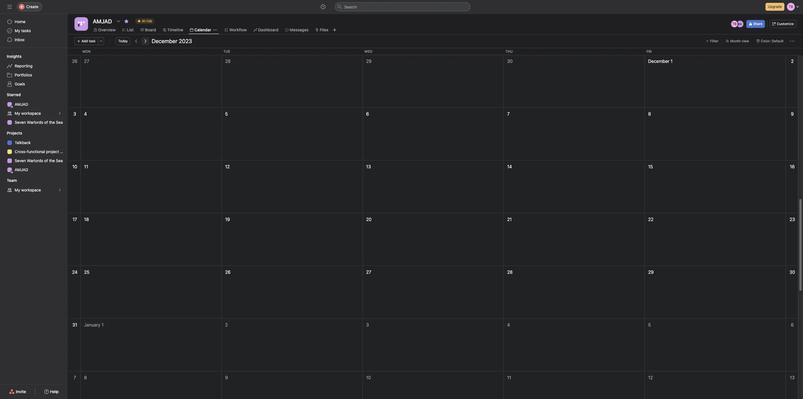 Task type: vqa. For each thing, say whether or not it's contained in the screenshot.


Task type: locate. For each thing, give the bounding box(es) containing it.
the for amjad
[[49, 120, 55, 125]]

1 horizontal spatial 3
[[366, 323, 369, 328]]

of inside projects "element"
[[44, 158, 48, 163]]

my workspace for my workspace link related to see details, my workspace icon
[[15, 111, 41, 116]]

seven
[[15, 120, 26, 125], [15, 158, 26, 163]]

board
[[145, 27, 156, 32]]

my workspace link
[[3, 109, 64, 118], [3, 186, 64, 195]]

2 vertical spatial my
[[15, 188, 20, 192]]

1 horizontal spatial 13
[[790, 375, 795, 380]]

1 vertical spatial amjad link
[[3, 165, 64, 174]]

2 of from the top
[[44, 158, 48, 163]]

my workspace down "starred"
[[15, 111, 41, 116]]

0 vertical spatial warlords
[[27, 120, 43, 125]]

1 horizontal spatial december
[[648, 59, 669, 64]]

0 vertical spatial 3
[[73, 111, 76, 117]]

my inside starred element
[[15, 111, 20, 116]]

of up talkback link
[[44, 120, 48, 125]]

sea down plan
[[56, 158, 63, 163]]

next month image
[[143, 39, 148, 43]]

1 horizontal spatial 6
[[791, 323, 794, 328]]

seven warlords of the sea link down functional
[[3, 156, 64, 165]]

1 vertical spatial of
[[44, 158, 48, 163]]

2 seven warlords of the sea link from the top
[[3, 156, 64, 165]]

month
[[730, 39, 741, 43]]

customize button
[[770, 20, 796, 28]]

1 workspace from the top
[[21, 111, 41, 116]]

messages
[[290, 27, 309, 32]]

talkback link
[[3, 138, 64, 147]]

projects element
[[0, 128, 68, 176]]

cross-functional project plan link
[[3, 147, 68, 156]]

0 horizontal spatial 8
[[84, 375, 87, 380]]

3 my from the top
[[15, 188, 20, 192]]

sea down see details, my workspace icon
[[56, 120, 63, 125]]

reporting
[[15, 63, 32, 68]]

1 vertical spatial my workspace link
[[3, 186, 64, 195]]

0 vertical spatial my workspace link
[[3, 109, 64, 118]]

26
[[72, 59, 77, 64], [225, 270, 231, 275]]

my workspace
[[15, 111, 41, 116], [15, 188, 41, 192]]

color: default
[[761, 39, 784, 43]]

1 vertical spatial 7
[[74, 375, 76, 380]]

1 vertical spatial 6
[[791, 323, 794, 328]]

0 vertical spatial 11
[[84, 164, 88, 169]]

0 vertical spatial sea
[[56, 120, 63, 125]]

5
[[225, 111, 228, 117], [648, 323, 651, 328]]

0 vertical spatial 29
[[366, 59, 372, 64]]

insights element
[[0, 51, 68, 90]]

create button
[[17, 2, 42, 11]]

1 vertical spatial 26
[[225, 270, 231, 275]]

1 my from the top
[[15, 28, 20, 33]]

seven warlords of the sea down cross-functional project plan on the top left of the page
[[15, 158, 63, 163]]

seven warlords of the sea link inside starred element
[[3, 118, 64, 127]]

0 horizontal spatial 30
[[507, 59, 513, 64]]

4
[[84, 111, 87, 117], [507, 323, 510, 328]]

2 amjad from the top
[[15, 167, 28, 172]]

0 vertical spatial december
[[152, 38, 177, 44]]

warlords up talkback link
[[27, 120, 43, 125]]

1 vertical spatial 29
[[648, 270, 654, 275]]

1 horizontal spatial 11
[[507, 375, 511, 380]]

1 horizontal spatial 9
[[791, 111, 794, 117]]

of for amjad
[[44, 120, 48, 125]]

amjad link down goals link
[[3, 100, 64, 109]]

0 vertical spatial seven warlords of the sea link
[[3, 118, 64, 127]]

seven warlords of the sea up talkback link
[[15, 120, 63, 125]]

warlords inside projects "element"
[[27, 158, 43, 163]]

0 horizontal spatial 4
[[84, 111, 87, 117]]

seven up 'projects'
[[15, 120, 26, 125]]

0 vertical spatial 12
[[225, 164, 230, 169]]

0 vertical spatial 1
[[671, 59, 673, 64]]

of inside starred element
[[44, 120, 48, 125]]

1 seven from the top
[[15, 120, 26, 125]]

add
[[82, 39, 88, 43]]

seven inside projects "element"
[[15, 158, 26, 163]]

my inside global element
[[15, 28, 20, 33]]

amjad inside projects "element"
[[15, 167, 28, 172]]

workspace for see details, my workspace icon
[[21, 111, 41, 116]]

1 vertical spatial warlords
[[27, 158, 43, 163]]

1 seven warlords of the sea link from the top
[[3, 118, 64, 127]]

1 my workspace from the top
[[15, 111, 41, 116]]

my for my workspace link related to see details, my workspace icon
[[15, 111, 20, 116]]

0 horizontal spatial 29
[[366, 59, 372, 64]]

1 vertical spatial my workspace
[[15, 188, 41, 192]]

of for talkback
[[44, 158, 48, 163]]

share
[[753, 22, 762, 26]]

the up talkback link
[[49, 120, 55, 125]]

home link
[[3, 17, 64, 26]]

1 the from the top
[[49, 120, 55, 125]]

1 vertical spatial the
[[49, 158, 55, 163]]

more actions image right task
[[99, 40, 103, 43]]

portfolios
[[15, 73, 32, 77]]

1 vertical spatial 1
[[102, 323, 104, 328]]

1 horizontal spatial 4
[[507, 323, 510, 328]]

0 horizontal spatial 3
[[73, 111, 76, 117]]

my down "team"
[[15, 188, 20, 192]]

21
[[507, 217, 512, 222]]

my workspace down "team"
[[15, 188, 41, 192]]

task
[[89, 39, 96, 43]]

2 seven warlords of the sea from the top
[[15, 158, 63, 163]]

1 horizontal spatial 1
[[671, 59, 673, 64]]

show options image
[[116, 19, 121, 23]]

tasks
[[21, 28, 31, 33]]

of
[[44, 120, 48, 125], [44, 158, 48, 163]]

plan
[[60, 149, 68, 154]]

0 horizontal spatial 26
[[72, 59, 77, 64]]

11
[[84, 164, 88, 169], [507, 375, 511, 380]]

1 horizontal spatial 7
[[507, 111, 510, 117]]

1 vertical spatial 13
[[790, 375, 795, 380]]

december
[[152, 38, 177, 44], [648, 59, 669, 64]]

1 of from the top
[[44, 120, 48, 125]]

my workspace for my workspace link inside the teams element
[[15, 188, 41, 192]]

my left 'tasks'
[[15, 28, 20, 33]]

1 vertical spatial workspace
[[21, 188, 41, 192]]

dashboard
[[258, 27, 278, 32]]

december down fri
[[648, 59, 669, 64]]

more actions image
[[790, 39, 795, 43], [99, 40, 103, 43]]

0 vertical spatial my workspace
[[15, 111, 41, 116]]

amjad down "starred"
[[15, 102, 28, 107]]

warlords inside starred element
[[27, 120, 43, 125]]

december down timeline link
[[152, 38, 177, 44]]

talkback
[[15, 140, 31, 145]]

14
[[507, 164, 512, 169]]

my workspace inside teams element
[[15, 188, 41, 192]]

0 vertical spatial 30
[[507, 59, 513, 64]]

29
[[366, 59, 372, 64], [648, 270, 654, 275]]

1 vertical spatial 30
[[790, 270, 795, 275]]

31
[[72, 323, 77, 328]]

the for talkback
[[49, 158, 55, 163]]

2 workspace from the top
[[21, 188, 41, 192]]

1 vertical spatial my
[[15, 111, 20, 116]]

of down cross-functional project plan on the top left of the page
[[44, 158, 48, 163]]

fri
[[646, 49, 652, 54]]

2 sea from the top
[[56, 158, 63, 163]]

amjad inside starred element
[[15, 102, 28, 107]]

amjad for 2nd amjad link from the top
[[15, 167, 28, 172]]

0 vertical spatial 5
[[225, 111, 228, 117]]

amjad link up teams element
[[3, 165, 64, 174]]

hide sidebar image
[[7, 5, 12, 9]]

share button
[[746, 20, 765, 28]]

None text field
[[91, 16, 113, 26]]

2 seven from the top
[[15, 158, 26, 163]]

insights button
[[0, 54, 22, 59]]

1 horizontal spatial 5
[[648, 323, 651, 328]]

my workspace link down "team"
[[3, 186, 64, 195]]

1 horizontal spatial 2
[[791, 59, 794, 64]]

wed
[[364, 49, 372, 54]]

2 the from the top
[[49, 158, 55, 163]]

0 vertical spatial 7
[[507, 111, 510, 117]]

0 horizontal spatial 28
[[225, 59, 231, 64]]

1 vertical spatial 4
[[507, 323, 510, 328]]

1 vertical spatial december
[[648, 59, 669, 64]]

seven for amjad
[[15, 120, 26, 125]]

sea inside projects "element"
[[56, 158, 63, 163]]

tab actions image
[[213, 28, 217, 32]]

sea for talkback
[[56, 158, 63, 163]]

0 vertical spatial 6
[[366, 111, 369, 117]]

seven warlords of the sea inside starred element
[[15, 120, 63, 125]]

my workspace link down "starred"
[[3, 109, 64, 118]]

1 horizontal spatial 10
[[366, 375, 371, 380]]

warlords for amjad
[[27, 120, 43, 125]]

amjad
[[15, 102, 28, 107], [15, 167, 28, 172]]

0 vertical spatial of
[[44, 120, 48, 125]]

warlords down cross-functional project plan link
[[27, 158, 43, 163]]

1 warlords from the top
[[27, 120, 43, 125]]

20
[[366, 217, 372, 222]]

27
[[84, 59, 89, 64], [366, 270, 371, 275]]

0 vertical spatial 2
[[791, 59, 794, 64]]

the inside projects "element"
[[49, 158, 55, 163]]

tue
[[223, 49, 230, 54]]

1 horizontal spatial 26
[[225, 270, 231, 275]]

december for december 2023
[[152, 38, 177, 44]]

seven warlords of the sea
[[15, 120, 63, 125], [15, 158, 63, 163]]

help button
[[41, 387, 62, 397]]

0 vertical spatial 28
[[225, 59, 231, 64]]

1 vertical spatial amjad
[[15, 167, 28, 172]]

seven warlords of the sea link
[[3, 118, 64, 127], [3, 156, 64, 165]]

1 seven warlords of the sea from the top
[[15, 120, 63, 125]]

0 horizontal spatial december
[[152, 38, 177, 44]]

more actions image right default
[[790, 39, 795, 43]]

2 my from the top
[[15, 111, 20, 116]]

0 horizontal spatial 11
[[84, 164, 88, 169]]

0 vertical spatial amjad
[[15, 102, 28, 107]]

0 vertical spatial seven
[[15, 120, 26, 125]]

my tasks link
[[3, 26, 64, 35]]

0 horizontal spatial 10
[[72, 164, 77, 169]]

0 horizontal spatial 2
[[225, 323, 228, 328]]

0 horizontal spatial 1
[[102, 323, 104, 328]]

2 warlords from the top
[[27, 158, 43, 163]]

1 my workspace link from the top
[[3, 109, 64, 118]]

amjad up "team"
[[15, 167, 28, 172]]

warlords
[[27, 120, 43, 125], [27, 158, 43, 163]]

1 amjad from the top
[[15, 102, 28, 107]]

the inside starred element
[[49, 120, 55, 125]]

seven down cross-
[[15, 158, 26, 163]]

previous month image
[[134, 39, 139, 43]]

6
[[366, 111, 369, 117], [791, 323, 794, 328]]

1 vertical spatial seven warlords of the sea link
[[3, 156, 64, 165]]

0 vertical spatial amjad link
[[3, 100, 64, 109]]

0 vertical spatial my
[[15, 28, 20, 33]]

1 vertical spatial sea
[[56, 158, 63, 163]]

portfolios link
[[3, 71, 64, 80]]

8
[[648, 111, 651, 117], [84, 375, 87, 380]]

1 vertical spatial 9
[[225, 375, 228, 380]]

1 vertical spatial 12
[[648, 375, 653, 380]]

project
[[46, 149, 59, 154]]

reporting link
[[3, 62, 64, 71]]

seven inside starred element
[[15, 120, 26, 125]]

0 vertical spatial workspace
[[21, 111, 41, 116]]

1 vertical spatial 27
[[366, 270, 371, 275]]

0 horizontal spatial 27
[[84, 59, 89, 64]]

teams element
[[0, 176, 68, 196]]

tb
[[732, 22, 737, 26]]

2 my workspace from the top
[[15, 188, 41, 192]]

seven warlords of the sea link for amjad
[[3, 118, 64, 127]]

1 vertical spatial 5
[[648, 323, 651, 328]]

1 vertical spatial seven
[[15, 158, 26, 163]]

1 sea from the top
[[56, 120, 63, 125]]

1 horizontal spatial 29
[[648, 270, 654, 275]]

1 vertical spatial seven warlords of the sea
[[15, 158, 63, 163]]

my workspace inside starred element
[[15, 111, 41, 116]]

1 vertical spatial 11
[[507, 375, 511, 380]]

workspace inside teams element
[[21, 188, 41, 192]]

sea for amjad
[[56, 120, 63, 125]]

mon
[[82, 49, 91, 54]]

add tab image
[[332, 28, 337, 32]]

1 vertical spatial 8
[[84, 375, 87, 380]]

sea inside starred element
[[56, 120, 63, 125]]

workspace inside starred element
[[21, 111, 41, 116]]

my workspace link inside teams element
[[3, 186, 64, 195]]

my down "starred"
[[15, 111, 20, 116]]

seven warlords of the sea inside projects "element"
[[15, 158, 63, 163]]

0 horizontal spatial 13
[[366, 164, 371, 169]]

timeline
[[167, 27, 183, 32]]

dashboard link
[[254, 27, 278, 33]]

13
[[366, 164, 371, 169], [790, 375, 795, 380]]

0 vertical spatial 10
[[72, 164, 77, 169]]

0 horizontal spatial 5
[[225, 111, 228, 117]]

my inside teams element
[[15, 188, 20, 192]]

30
[[507, 59, 513, 64], [790, 270, 795, 275]]

filter button
[[703, 37, 721, 45]]

projects
[[7, 131, 22, 135]]

2 my workspace link from the top
[[3, 186, 64, 195]]

2
[[791, 59, 794, 64], [225, 323, 228, 328]]

seven warlords of the sea link up talkback link
[[3, 118, 64, 127]]

0 vertical spatial seven warlords of the sea
[[15, 120, 63, 125]]

the down project
[[49, 158, 55, 163]]

23
[[790, 217, 795, 222]]



Task type: describe. For each thing, give the bounding box(es) containing it.
at
[[142, 19, 145, 23]]

1 horizontal spatial 27
[[366, 270, 371, 275]]

home
[[15, 19, 25, 24]]

cross-functional project plan
[[15, 149, 68, 154]]

0 vertical spatial 9
[[791, 111, 794, 117]]

upgrade
[[768, 5, 782, 9]]

1 for december 1
[[671, 59, 673, 64]]

0 vertical spatial 26
[[72, 59, 77, 64]]

cross-
[[15, 149, 27, 154]]

see details, my workspace image
[[58, 112, 62, 115]]

0 horizontal spatial 7
[[74, 375, 76, 380]]

goals
[[15, 82, 25, 86]]

workflow
[[229, 27, 247, 32]]

0 horizontal spatial 9
[[225, 375, 228, 380]]

at risk
[[142, 19, 152, 23]]

15
[[648, 164, 653, 169]]

overview link
[[94, 27, 116, 33]]

january 1
[[84, 323, 104, 328]]

filter
[[710, 39, 718, 43]]

create
[[26, 4, 38, 9]]

projects button
[[0, 130, 22, 136]]

17
[[73, 217, 77, 222]]

remove from starred image
[[124, 19, 129, 23]]

0 vertical spatial 27
[[84, 59, 89, 64]]

invite button
[[5, 387, 30, 397]]

seven warlords of the sea link for talkback
[[3, 156, 64, 165]]

january
[[84, 323, 100, 328]]

workflow link
[[225, 27, 247, 33]]

0 vertical spatial 8
[[648, 111, 651, 117]]

files link
[[315, 27, 328, 33]]

1 amjad link from the top
[[3, 100, 64, 109]]

messages link
[[285, 27, 309, 33]]

month view
[[730, 39, 749, 43]]

22
[[648, 217, 653, 222]]

my for my workspace link inside the teams element
[[15, 188, 20, 192]]

my tasks
[[15, 28, 31, 33]]

list
[[127, 27, 134, 32]]

history image
[[321, 5, 325, 9]]

18
[[84, 217, 89, 222]]

1 horizontal spatial 12
[[648, 375, 653, 380]]

at risk button
[[133, 17, 157, 25]]

today
[[118, 39, 128, 43]]

0 horizontal spatial 6
[[366, 111, 369, 117]]

team button
[[0, 178, 17, 183]]

timeline link
[[163, 27, 183, 33]]

inbox link
[[3, 35, 64, 44]]

global element
[[0, 14, 68, 48]]

starred
[[7, 92, 21, 97]]

2023
[[179, 38, 192, 44]]

0 vertical spatial 4
[[84, 111, 87, 117]]

25
[[84, 270, 89, 275]]

24
[[72, 270, 77, 275]]

help
[[50, 389, 59, 394]]

view
[[742, 39, 749, 43]]

seven warlords of the sea for amjad
[[15, 120, 63, 125]]

board image
[[78, 21, 85, 27]]

seven for talkback
[[15, 158, 26, 163]]

list link
[[122, 27, 134, 33]]

2 amjad link from the top
[[3, 165, 64, 174]]

customize
[[777, 22, 794, 26]]

color:
[[761, 39, 771, 43]]

1 vertical spatial 28
[[507, 270, 513, 275]]

my workspace link for see details, my workspace image
[[3, 186, 64, 195]]

19
[[225, 217, 230, 222]]

add task
[[82, 39, 96, 43]]

goals link
[[3, 80, 64, 89]]

1 for january 1
[[102, 323, 104, 328]]

16
[[790, 164, 795, 169]]

0 vertical spatial 13
[[366, 164, 371, 169]]

Search tasks, projects, and more text field
[[335, 2, 470, 11]]

1 horizontal spatial more actions image
[[790, 39, 795, 43]]

month view button
[[723, 37, 752, 45]]

add task button
[[74, 37, 98, 45]]

1 vertical spatial 10
[[366, 375, 371, 380]]

1 vertical spatial 3
[[366, 323, 369, 328]]

risk
[[146, 19, 152, 23]]

december 1
[[648, 59, 673, 64]]

inbox
[[15, 37, 25, 42]]

ex
[[738, 22, 742, 26]]

insights
[[7, 54, 22, 59]]

amjad for second amjad link from the bottom of the page
[[15, 102, 28, 107]]

color: default button
[[754, 37, 786, 45]]

my workspace link for see details, my workspace icon
[[3, 109, 64, 118]]

starred element
[[0, 90, 68, 128]]

workspace for see details, my workspace image
[[21, 188, 41, 192]]

seven warlords of the sea for talkback
[[15, 158, 63, 163]]

1 horizontal spatial 30
[[790, 270, 795, 275]]

starred button
[[0, 92, 21, 98]]

board link
[[140, 27, 156, 33]]

1 vertical spatial 2
[[225, 323, 228, 328]]

upgrade button
[[766, 3, 784, 11]]

today button
[[116, 37, 130, 45]]

0 horizontal spatial 12
[[225, 164, 230, 169]]

default
[[772, 39, 784, 43]]

december for december 1
[[648, 59, 669, 64]]

thu
[[505, 49, 513, 54]]

my for my tasks link
[[15, 28, 20, 33]]

warlords for talkback
[[27, 158, 43, 163]]

0 horizontal spatial more actions image
[[99, 40, 103, 43]]

functional
[[27, 149, 45, 154]]

calendar
[[194, 27, 211, 32]]

files
[[320, 27, 328, 32]]

calendar link
[[190, 27, 211, 33]]

overview
[[98, 27, 116, 32]]

team
[[7, 178, 17, 183]]

see details, my workspace image
[[58, 188, 62, 192]]

invite
[[16, 389, 26, 394]]



